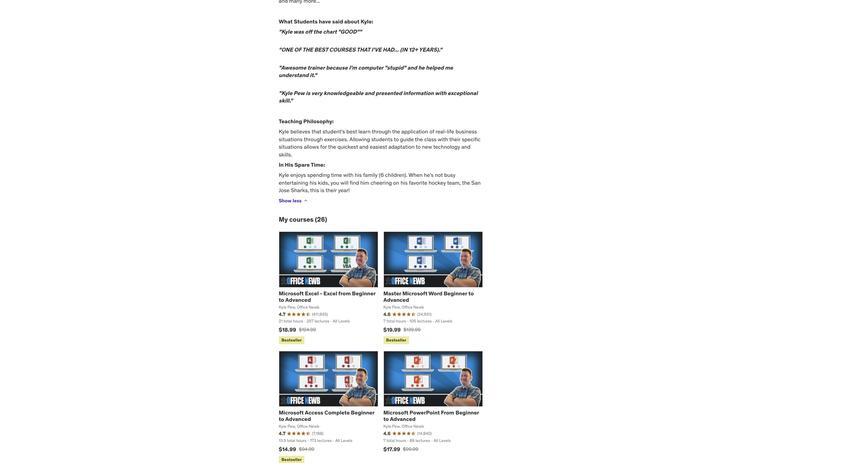 Task type: vqa. For each thing, say whether or not it's contained in the screenshot.


Task type: describe. For each thing, give the bounding box(es) containing it.
beginner inside microsoft excel - excel from beginner to advanced kyle pew, office newb
[[352, 290, 376, 297]]

show less
[[279, 198, 302, 204]]

"kyle for "kyle was off the chart "good""
[[279, 28, 293, 35]]

2 horizontal spatial his
[[401, 179, 408, 186]]

(6
[[379, 172, 384, 179]]

learn
[[359, 128, 371, 135]]

"kyle pew is very knowledgeable and presented information with exceptional skill."
[[279, 90, 478, 104]]

173
[[310, 439, 316, 444]]

and inside "awesome trainer because i'm computer "stupid" and he helped me understand it."
[[408, 64, 417, 71]]

1 situations from the top
[[279, 136, 303, 143]]

"kyle for "kyle pew is very knowledgeable and presented information with exceptional skill."
[[279, 90, 293, 96]]

89 lectures
[[410, 439, 430, 444]]

$17.99 $99.99
[[384, 446, 419, 453]]

bestseller for $18.99
[[282, 338, 302, 343]]

lectures for word
[[417, 319, 432, 324]]

office for microsoft
[[402, 305, 413, 310]]

7188 reviews element
[[312, 431, 324, 437]]

master
[[384, 290, 402, 297]]

newb for access
[[309, 424, 320, 430]]

(in
[[400, 46, 408, 53]]

office inside microsoft excel - excel from beginner to advanced kyle pew, office newb
[[297, 305, 308, 310]]

all levels right 89 lectures at the bottom
[[434, 439, 451, 444]]

all for complete
[[336, 439, 340, 444]]

4.7 for kyle
[[279, 431, 286, 437]]

microsoft access complete beginner to advanced kyle pew, office newb
[[279, 410, 375, 430]]

exceptional
[[448, 90, 478, 96]]

7 total hours for $19.99
[[384, 319, 406, 324]]

12+
[[409, 46, 418, 53]]

complete
[[325, 410, 350, 416]]

access
[[305, 410, 324, 416]]

"one of the best courses that i've had... (in 12+ years)."
[[279, 46, 442, 53]]

0 vertical spatial through
[[372, 128, 391, 135]]

(26)
[[315, 216, 327, 224]]

"awesome trainer because i'm computer "stupid" and he helped me understand it."
[[279, 64, 453, 79]]

his
[[285, 161, 293, 168]]

powerpoint
[[410, 410, 440, 416]]

kyle:
[[361, 18, 374, 25]]

lectures down 14840 reviews element
[[416, 439, 430, 444]]

all for -
[[333, 319, 338, 324]]

busy
[[445, 172, 456, 179]]

newb for microsoft
[[414, 305, 424, 310]]

lectures for complete
[[317, 439, 332, 444]]

off
[[305, 28, 312, 35]]

had...
[[383, 46, 399, 53]]

microsoft access complete beginner to advanced link
[[279, 410, 375, 423]]

hours for $19.99
[[396, 319, 406, 324]]

4.7 for to
[[279, 312, 286, 318]]

microsoft powerpoint from beginner to advanced kyle pew, office newb
[[384, 410, 479, 430]]

14840 reviews element
[[417, 431, 432, 437]]

me
[[445, 64, 453, 71]]

hours for $14.99
[[296, 439, 307, 444]]

the
[[303, 46, 313, 53]]

their inside the kyle enjoys spending time with his family (6 children). when he's not busy entertaining his kids, you will find him cheering on his favorite hockey team, the san jose sharks, this is their year!
[[326, 187, 337, 194]]

13.5
[[279, 439, 286, 444]]

you
[[331, 179, 339, 186]]

what
[[279, 18, 293, 25]]

microsoft excel - excel from beginner to advanced link
[[279, 290, 376, 304]]

13.5 total hours
[[279, 439, 307, 444]]

is inside the kyle enjoys spending time with his family (6 children). when he's not busy entertaining his kids, you will find him cheering on his favorite hockey team, the san jose sharks, this is their year!
[[321, 187, 325, 194]]

$94.99
[[299, 447, 315, 453]]

show
[[279, 198, 292, 204]]

favorite
[[409, 179, 428, 186]]

in
[[279, 161, 284, 168]]

year!
[[338, 187, 350, 194]]

total for $17.99
[[387, 439, 395, 444]]

skill."
[[279, 97, 293, 104]]

time
[[331, 172, 342, 179]]

quickest
[[338, 144, 358, 150]]

levels for complete
[[341, 439, 353, 444]]

because
[[326, 64, 348, 71]]

knowledgeable
[[324, 90, 364, 96]]

newb inside microsoft excel - excel from beginner to advanced kyle pew, office newb
[[309, 305, 320, 310]]

(14,840)
[[417, 431, 432, 437]]

presented
[[376, 90, 402, 96]]

"good""
[[338, 28, 362, 35]]

san
[[472, 179, 481, 186]]

with inside "kyle pew is very knowledgeable and presented information with exceptional skill."
[[435, 90, 447, 96]]

this
[[310, 187, 319, 194]]

spending
[[308, 172, 330, 179]]

microsoft for access
[[279, 410, 304, 416]]

173 lectures
[[310, 439, 332, 444]]

7 for $19.99
[[384, 319, 386, 324]]

all levels for complete
[[336, 439, 353, 444]]

the inside the kyle enjoys spending time with his family (6 children). when he's not busy entertaining his kids, you will find him cheering on his favorite hockey team, the san jose sharks, this is their year!
[[462, 179, 470, 186]]

$14.99 $94.99
[[279, 446, 315, 453]]

trainer
[[308, 64, 325, 71]]

newb for powerpoint
[[414, 424, 424, 430]]

kyle inside microsoft excel - excel from beginner to advanced kyle pew, office newb
[[279, 305, 287, 310]]

their inside kyle believes that student's best learn through the application of real-life business situations through exercises. allowing students to guide the class with their specific situations allows for the quickest and easiest adaptation to new technology and skills.
[[450, 136, 461, 143]]

office for access
[[297, 424, 308, 430]]

the down "application"
[[415, 136, 423, 143]]

24931 reviews element
[[417, 312, 432, 318]]

beginner for access
[[351, 410, 375, 416]]

was
[[294, 28, 304, 35]]

teaching
[[279, 118, 302, 125]]

105 lectures
[[410, 319, 432, 324]]

lectures for -
[[315, 319, 330, 324]]

not
[[435, 172, 443, 179]]

pew
[[294, 90, 305, 96]]

hours for $17.99
[[396, 439, 406, 444]]

kyle inside the kyle enjoys spending time with his family (6 children). when he's not busy entertaining his kids, you will find him cheering on his favorite hockey team, the san jose sharks, this is their year!
[[279, 172, 289, 179]]

enjoys
[[291, 172, 306, 179]]

kyle inside microsoft powerpoint from beginner to advanced kyle pew, office newb
[[384, 424, 391, 430]]

$14.99
[[279, 446, 296, 453]]

beginner for microsoft
[[444, 290, 468, 297]]

levels for -
[[339, 319, 350, 324]]

understand
[[279, 72, 309, 79]]

my courses (26)
[[279, 216, 327, 224]]

it."
[[310, 72, 317, 79]]

4.6 for microsoft powerpoint from beginner to advanced
[[384, 431, 391, 437]]

1 horizontal spatial his
[[355, 172, 362, 179]]

7 for $17.99
[[384, 439, 386, 444]]

i've
[[372, 46, 382, 53]]

advanced for powerpoint
[[390, 416, 416, 423]]

master microsoft word beginner to advanced link
[[384, 290, 474, 304]]

exercises.
[[324, 136, 348, 143]]

from
[[441, 410, 455, 416]]

and inside "kyle pew is very knowledgeable and presented information with exceptional skill."
[[365, 90, 375, 96]]

1 vertical spatial through
[[304, 136, 323, 143]]

i'm
[[349, 64, 357, 71]]

what students have said about kyle:
[[279, 18, 374, 25]]

(7,188)
[[312, 431, 324, 437]]

the right for
[[328, 144, 336, 150]]

from
[[339, 290, 351, 297]]

$18.99
[[279, 327, 296, 334]]



Task type: locate. For each thing, give the bounding box(es) containing it.
information
[[404, 90, 434, 96]]

257
[[307, 319, 314, 324]]

that
[[357, 46, 370, 53]]

1 vertical spatial 4.6
[[384, 431, 391, 437]]

allows
[[304, 144, 319, 150]]

of
[[430, 128, 435, 135]]

1 vertical spatial 7 total hours
[[384, 439, 406, 444]]

microsoft left access
[[279, 410, 304, 416]]

beginner inside master microsoft word beginner to advanced kyle pew, office newb
[[444, 290, 468, 297]]

advanced inside microsoft excel - excel from beginner to advanced kyle pew, office newb
[[285, 297, 311, 304]]

his
[[355, 172, 362, 179], [310, 179, 317, 186], [401, 179, 408, 186]]

0 horizontal spatial his
[[310, 179, 317, 186]]

situations down believes
[[279, 136, 303, 143]]

total for $18.99
[[284, 319, 292, 324]]

$19.99
[[384, 327, 401, 334]]

pew, for access
[[288, 424, 296, 430]]

students
[[372, 136, 393, 143]]

4.6
[[384, 312, 391, 318], [384, 431, 391, 437]]

newb
[[309, 305, 320, 310], [414, 305, 424, 310], [309, 424, 320, 430], [414, 424, 424, 430]]

2 4.7 from the top
[[279, 431, 286, 437]]

office
[[297, 305, 308, 310], [402, 305, 413, 310], [297, 424, 308, 430], [402, 424, 413, 430]]

1 vertical spatial their
[[326, 187, 337, 194]]

bestseller for $14.99
[[282, 458, 302, 463]]

student's
[[323, 128, 345, 135]]

and down 'allowing'
[[360, 144, 369, 150]]

with up will
[[343, 172, 354, 179]]

-
[[320, 290, 322, 297]]

pew, inside master microsoft word beginner to advanced kyle pew, office newb
[[392, 305, 401, 310]]

microsoft powerpoint from beginner to advanced link
[[384, 410, 479, 423]]

hours up $19.99 $139.99
[[396, 319, 406, 324]]

0 vertical spatial 7 total hours
[[384, 319, 406, 324]]

allowing
[[350, 136, 370, 143]]

kyle inside master microsoft word beginner to advanced kyle pew, office newb
[[384, 305, 391, 310]]

total up $17.99
[[387, 439, 395, 444]]

advanced up the 89
[[390, 416, 416, 423]]

kyle inside kyle believes that student's best learn through the application of real-life business situations through exercises. allowing students to guide the class with their specific situations allows for the quickest and easiest adaptation to new technology and skills.
[[279, 128, 289, 135]]

with down real-
[[438, 136, 448, 143]]

"kyle
[[279, 28, 293, 35], [279, 90, 293, 96]]

advanced for access
[[285, 416, 311, 423]]

1 horizontal spatial through
[[372, 128, 391, 135]]

2 situations from the top
[[279, 144, 303, 150]]

his right on
[[401, 179, 408, 186]]

real-
[[436, 128, 447, 135]]

2 "kyle from the top
[[279, 90, 293, 96]]

to inside microsoft powerpoint from beginner to advanced kyle pew, office newb
[[384, 416, 389, 423]]

levels right 89 lectures at the bottom
[[440, 439, 451, 444]]

1 horizontal spatial excel
[[324, 290, 337, 297]]

their down you
[[326, 187, 337, 194]]

advanced up $19.99
[[384, 297, 409, 304]]

1 7 from the top
[[384, 319, 386, 324]]

newb up (411,935)
[[309, 305, 320, 310]]

"kyle up skill."
[[279, 90, 293, 96]]

7 total hours for $17.99
[[384, 439, 406, 444]]

application
[[402, 128, 428, 135]]

the right the off at the top
[[314, 28, 322, 35]]

7 total hours up $19.99
[[384, 319, 406, 324]]

microsoft left word
[[403, 290, 428, 297]]

advanced up 13.5 total hours
[[285, 416, 311, 423]]

$99.99
[[403, 447, 419, 453]]

is left very
[[306, 90, 310, 96]]

newb inside microsoft powerpoint from beginner to advanced kyle pew, office newb
[[414, 424, 424, 430]]

office up the 89
[[402, 424, 413, 430]]

time:
[[311, 161, 325, 168]]

levels right 257 lectures
[[339, 319, 350, 324]]

kyle down the master
[[384, 305, 391, 310]]

microsoft excel - excel from beginner to advanced kyle pew, office newb
[[279, 290, 376, 310]]

courses
[[289, 216, 314, 224]]

hours up '$18.99 $124.99'
[[293, 319, 303, 324]]

21 total hours
[[279, 319, 303, 324]]

1 vertical spatial is
[[321, 187, 325, 194]]

2 4.6 from the top
[[384, 431, 391, 437]]

bestseller down $18.99 on the left bottom of the page
[[282, 338, 302, 343]]

less
[[293, 198, 302, 204]]

very
[[312, 90, 323, 96]]

advanced up 21 total hours
[[285, 297, 311, 304]]

on
[[393, 179, 400, 186]]

levels right 173 lectures
[[341, 439, 353, 444]]

105
[[410, 319, 416, 324]]

lectures
[[315, 319, 330, 324], [417, 319, 432, 324], [317, 439, 332, 444], [416, 439, 430, 444]]

office up 257
[[297, 305, 308, 310]]

total for $14.99
[[287, 439, 295, 444]]

hours for $18.99
[[293, 319, 303, 324]]

pew, up the '$17.99 $99.99'
[[392, 424, 401, 430]]

lectures down 24931 reviews element
[[417, 319, 432, 324]]

microsoft up 21 total hours
[[279, 290, 304, 297]]

office inside microsoft access complete beginner to advanced kyle pew, office newb
[[297, 424, 308, 430]]

master microsoft word beginner to advanced kyle pew, office newb
[[384, 290, 474, 310]]

advanced for microsoft
[[384, 297, 409, 304]]

kyle believes that student's best learn through the application of real-life business situations through exercises. allowing students to guide the class with their specific situations allows for the quickest and easiest adaptation to new technology and skills.
[[279, 128, 481, 158]]

beginner inside microsoft access complete beginner to advanced kyle pew, office newb
[[351, 410, 375, 416]]

is inside "kyle pew is very knowledgeable and presented information with exceptional skill."
[[306, 90, 310, 96]]

newb inside master microsoft word beginner to advanced kyle pew, office newb
[[414, 305, 424, 310]]

office for powerpoint
[[402, 424, 413, 430]]

all levels right 105 lectures
[[436, 319, 453, 324]]

2 7 total hours from the top
[[384, 439, 406, 444]]

courses
[[329, 46, 356, 53]]

kyle down teaching
[[279, 128, 289, 135]]

21
[[279, 319, 283, 324]]

4.7 up "21"
[[279, 312, 286, 318]]

office inside master microsoft word beginner to advanced kyle pew, office newb
[[402, 305, 413, 310]]

0 vertical spatial is
[[306, 90, 310, 96]]

total right "21"
[[284, 319, 292, 324]]

and
[[408, 64, 417, 71], [365, 90, 375, 96], [360, 144, 369, 150], [462, 144, 471, 150]]

total
[[284, 319, 292, 324], [387, 319, 395, 324], [287, 439, 295, 444], [387, 439, 395, 444]]

all levels right 257 lectures
[[333, 319, 350, 324]]

class
[[425, 136, 437, 143]]

kyle down in
[[279, 172, 289, 179]]

(24,931)
[[417, 312, 432, 317]]

office up "105"
[[402, 305, 413, 310]]

pew,
[[288, 305, 296, 310], [392, 305, 401, 310], [288, 424, 296, 430], [392, 424, 401, 430]]

to inside microsoft excel - excel from beginner to advanced kyle pew, office newb
[[279, 297, 284, 304]]

with left 'exceptional'
[[435, 90, 447, 96]]

children).
[[385, 172, 408, 179]]

2 7 from the top
[[384, 439, 386, 444]]

0 vertical spatial 7
[[384, 319, 386, 324]]

7 total hours up $17.99
[[384, 439, 406, 444]]

newb up (7,188)
[[309, 424, 320, 430]]

the up students
[[392, 128, 400, 135]]

through
[[372, 128, 391, 135], [304, 136, 323, 143]]

all right 257 lectures
[[333, 319, 338, 324]]

chart
[[323, 28, 337, 35]]

kids,
[[318, 179, 330, 186]]

0 horizontal spatial excel
[[305, 290, 319, 297]]

all levels for -
[[333, 319, 350, 324]]

new
[[422, 144, 432, 150]]

all levels for word
[[436, 319, 453, 324]]

0 vertical spatial their
[[450, 136, 461, 143]]

bestseller down $14.99
[[282, 458, 302, 463]]

pew, inside microsoft excel - excel from beginner to advanced kyle pew, office newb
[[288, 305, 296, 310]]

0 vertical spatial with
[[435, 90, 447, 96]]

beginner for powerpoint
[[456, 410, 479, 416]]

hockey
[[429, 179, 446, 186]]

and down specific
[[462, 144, 471, 150]]

7 up $17.99
[[384, 439, 386, 444]]

"kyle down what
[[279, 28, 293, 35]]

guide
[[400, 136, 414, 143]]

411935 reviews element
[[312, 312, 328, 318]]

levels right 105 lectures
[[441, 319, 453, 324]]

beginner inside microsoft powerpoint from beginner to advanced kyle pew, office newb
[[456, 410, 479, 416]]

is
[[306, 90, 310, 96], [321, 187, 325, 194]]

4.6 up $19.99
[[384, 312, 391, 318]]

levels for word
[[441, 319, 453, 324]]

total for $19.99
[[387, 319, 395, 324]]

1 horizontal spatial their
[[450, 136, 461, 143]]

best
[[347, 128, 357, 135]]

newb up (24,931)
[[414, 305, 424, 310]]

computer
[[358, 64, 384, 71]]

pew, for powerpoint
[[392, 424, 401, 430]]

about
[[345, 18, 360, 25]]

"kyle inside "kyle pew is very knowledgeable and presented information with exceptional skill."
[[279, 90, 293, 96]]

through up allows
[[304, 136, 323, 143]]

sharks,
[[291, 187, 309, 194]]

all right 105 lectures
[[436, 319, 440, 324]]

pew, inside microsoft access complete beginner to advanced kyle pew, office newb
[[288, 424, 296, 430]]

1 7 total hours from the top
[[384, 319, 406, 324]]

and left the he
[[408, 64, 417, 71]]

his up find
[[355, 172, 362, 179]]

1 vertical spatial with
[[438, 136, 448, 143]]

advanced
[[285, 297, 311, 304], [384, 297, 409, 304], [285, 416, 311, 423], [390, 416, 416, 423]]

pew, inside microsoft powerpoint from beginner to advanced kyle pew, office newb
[[392, 424, 401, 430]]

microsoft inside microsoft powerpoint from beginner to advanced kyle pew, office newb
[[384, 410, 409, 416]]

microsoft for excel
[[279, 290, 304, 297]]

lectures down 411935 reviews element
[[315, 319, 330, 324]]

students
[[294, 18, 318, 25]]

beginner
[[352, 290, 376, 297], [444, 290, 468, 297], [351, 410, 375, 416], [456, 410, 479, 416]]

0 vertical spatial situations
[[279, 136, 303, 143]]

with inside kyle believes that student's best learn through the application of real-life business situations through exercises. allowing students to guide the class with their specific situations allows for the quickest and easiest adaptation to new technology and skills.
[[438, 136, 448, 143]]

2 vertical spatial with
[[343, 172, 354, 179]]

pew, down the master
[[392, 305, 401, 310]]

1 4.7 from the top
[[279, 312, 286, 318]]

kyle up $17.99
[[384, 424, 391, 430]]

to inside microsoft access complete beginner to advanced kyle pew, office newb
[[279, 416, 284, 423]]

microsoft for powerpoint
[[384, 410, 409, 416]]

he
[[419, 64, 425, 71]]

microsoft inside master microsoft word beginner to advanced kyle pew, office newb
[[403, 290, 428, 297]]

1 vertical spatial "kyle
[[279, 90, 293, 96]]

he's
[[424, 172, 434, 179]]

advanced inside master microsoft word beginner to advanced kyle pew, office newb
[[384, 297, 409, 304]]

all for word
[[436, 319, 440, 324]]

for
[[320, 144, 327, 150]]

pew, up 13.5 total hours
[[288, 424, 296, 430]]

"one
[[279, 46, 293, 53]]

total right 13.5
[[287, 439, 295, 444]]

0 horizontal spatial is
[[306, 90, 310, 96]]

hours up the '$17.99 $99.99'
[[396, 439, 406, 444]]

the left san
[[462, 179, 470, 186]]

0 vertical spatial 4.7
[[279, 312, 286, 318]]

my
[[279, 216, 288, 224]]

kyle inside microsoft access complete beginner to advanced kyle pew, office newb
[[279, 424, 287, 430]]

1 4.6 from the top
[[384, 312, 391, 318]]

all right 89 lectures at the bottom
[[434, 439, 439, 444]]

7 up $19.99
[[384, 319, 386, 324]]

said
[[332, 18, 343, 25]]

office up 13.5 total hours
[[297, 424, 308, 430]]

excel
[[305, 290, 319, 297], [324, 290, 337, 297]]

kyle up 13.5
[[279, 424, 287, 430]]

total up $19.99
[[387, 319, 395, 324]]

business
[[456, 128, 477, 135]]

situations
[[279, 136, 303, 143], [279, 144, 303, 150]]

excel left "-" at left
[[305, 290, 319, 297]]

1 vertical spatial situations
[[279, 144, 303, 150]]

bestseller
[[282, 338, 302, 343], [386, 338, 407, 343], [282, 458, 302, 463]]

adaptation
[[389, 144, 415, 150]]

hours
[[293, 319, 303, 324], [396, 319, 406, 324], [296, 439, 307, 444], [396, 439, 406, 444]]

advanced inside microsoft access complete beginner to advanced kyle pew, office newb
[[285, 416, 311, 423]]

hours up $14.99 $94.99
[[296, 439, 307, 444]]

excel right "-" at left
[[324, 290, 337, 297]]

office inside microsoft powerpoint from beginner to advanced kyle pew, office newb
[[402, 424, 413, 430]]

kyle up "21"
[[279, 305, 287, 310]]

(411,935)
[[312, 312, 328, 317]]

4.6 for master microsoft word beginner to advanced
[[384, 312, 391, 318]]

1 vertical spatial 4.7
[[279, 431, 286, 437]]

newb up (14,840)
[[414, 424, 424, 430]]

pew, for microsoft
[[392, 305, 401, 310]]

easiest
[[370, 144, 387, 150]]

4.6 up $17.99
[[384, 431, 391, 437]]

spare
[[295, 161, 310, 168]]

0 horizontal spatial through
[[304, 136, 323, 143]]

and left presented
[[365, 90, 375, 96]]

xsmall image
[[303, 198, 309, 204]]

1 excel from the left
[[305, 290, 319, 297]]

years)."
[[419, 46, 442, 53]]

bestseller for $19.99
[[386, 338, 407, 343]]

team,
[[447, 179, 461, 186]]

through up students
[[372, 128, 391, 135]]

1 horizontal spatial is
[[321, 187, 325, 194]]

in his spare time:
[[279, 161, 325, 168]]

that
[[312, 128, 322, 135]]

their down life
[[450, 136, 461, 143]]

when
[[409, 172, 423, 179]]

2 excel from the left
[[324, 290, 337, 297]]

newb inside microsoft access complete beginner to advanced kyle pew, office newb
[[309, 424, 320, 430]]

1 "kyle from the top
[[279, 28, 293, 35]]

is down kids,
[[321, 187, 325, 194]]

kyle
[[279, 128, 289, 135], [279, 172, 289, 179], [279, 305, 287, 310], [384, 305, 391, 310], [279, 424, 287, 430], [384, 424, 391, 430]]

all levels right 173 lectures
[[336, 439, 353, 444]]

microsoft left powerpoint
[[384, 410, 409, 416]]

him
[[361, 179, 370, 186]]

1 vertical spatial 7
[[384, 439, 386, 444]]

kyle enjoys spending time with his family (6 children). when he's not busy entertaining his kids, you will find him cheering on his favorite hockey team, the san jose sharks, this is their year!
[[279, 172, 481, 194]]

0 vertical spatial 4.6
[[384, 312, 391, 318]]

lectures down 7188 reviews element
[[317, 439, 332, 444]]

microsoft inside microsoft excel - excel from beginner to advanced kyle pew, office newb
[[279, 290, 304, 297]]

microsoft inside microsoft access complete beginner to advanced kyle pew, office newb
[[279, 410, 304, 416]]

his up this in the left top of the page
[[310, 179, 317, 186]]

0 horizontal spatial their
[[326, 187, 337, 194]]

have
[[319, 18, 331, 25]]

bestseller down $19.99
[[386, 338, 407, 343]]

0 vertical spatial "kyle
[[279, 28, 293, 35]]

life
[[447, 128, 455, 135]]

4.7 up 13.5
[[279, 431, 286, 437]]

with inside the kyle enjoys spending time with his family (6 children). when he's not busy entertaining his kids, you will find him cheering on his favorite hockey team, the san jose sharks, this is their year!
[[343, 172, 354, 179]]

pew, up 21 total hours
[[288, 305, 296, 310]]

to inside master microsoft word beginner to advanced kyle pew, office newb
[[469, 290, 474, 297]]

situations up skills.
[[279, 144, 303, 150]]

technology
[[434, 144, 461, 150]]

advanced inside microsoft powerpoint from beginner to advanced kyle pew, office newb
[[390, 416, 416, 423]]

all right 173 lectures
[[336, 439, 340, 444]]



